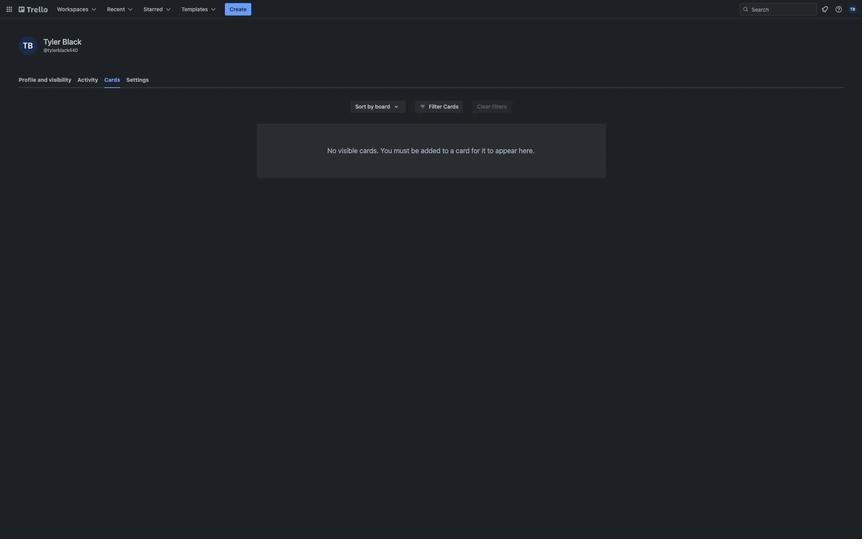 Task type: vqa. For each thing, say whether or not it's contained in the screenshot.
TO
yes



Task type: describe. For each thing, give the bounding box(es) containing it.
a
[[450, 147, 454, 155]]

0 vertical spatial cards
[[104, 76, 120, 83]]

filter cards
[[429, 103, 459, 110]]

open information menu image
[[835, 5, 843, 13]]

it
[[482, 147, 486, 155]]

workspaces
[[57, 6, 88, 12]]

board
[[375, 103, 390, 110]]

Search field
[[749, 3, 817, 15]]

here.
[[519, 147, 535, 155]]

@
[[43, 47, 48, 53]]

create button
[[225, 3, 251, 16]]

profile and visibility link
[[19, 73, 71, 87]]

visible
[[338, 147, 358, 155]]

activity
[[78, 76, 98, 83]]

by
[[368, 103, 374, 110]]

0 notifications image
[[820, 5, 830, 14]]

cards inside button
[[443, 103, 459, 110]]

you
[[381, 147, 392, 155]]

sort by board
[[355, 103, 390, 110]]

profile
[[19, 76, 36, 83]]

must
[[394, 147, 409, 155]]

filter cards button
[[415, 100, 463, 113]]

activity link
[[78, 73, 98, 87]]

templates
[[181, 6, 208, 12]]

settings link
[[126, 73, 149, 87]]

2 to from the left
[[487, 147, 494, 155]]

clear
[[477, 103, 491, 110]]

clear filters button
[[473, 100, 512, 113]]



Task type: locate. For each thing, give the bounding box(es) containing it.
tyler
[[43, 37, 61, 46]]

filters
[[492, 103, 507, 110]]

recent button
[[102, 3, 137, 16]]

search image
[[743, 6, 749, 12]]

templates button
[[177, 3, 220, 16]]

to right it
[[487, 147, 494, 155]]

1 horizontal spatial to
[[487, 147, 494, 155]]

primary element
[[0, 0, 862, 19]]

no visible cards. you must be added to a card for it to appear here.
[[327, 147, 535, 155]]

black
[[62, 37, 82, 46]]

tyler black (tylerblack440) image
[[19, 36, 37, 55]]

recent
[[107, 6, 125, 12]]

1 horizontal spatial cards
[[443, 103, 459, 110]]

for
[[471, 147, 480, 155]]

back to home image
[[19, 3, 48, 16]]

no
[[327, 147, 336, 155]]

to
[[442, 147, 449, 155], [487, 147, 494, 155]]

starred
[[144, 6, 163, 12]]

settings
[[126, 76, 149, 83]]

0 horizontal spatial to
[[442, 147, 449, 155]]

filter
[[429, 103, 442, 110]]

be
[[411, 147, 419, 155]]

visibility
[[49, 76, 71, 83]]

1 vertical spatial cards
[[443, 103, 459, 110]]

cards
[[104, 76, 120, 83], [443, 103, 459, 110]]

tyler black (tylerblack440) image
[[848, 5, 858, 14]]

tyler black @ tylerblack440
[[43, 37, 82, 53]]

1 to from the left
[[442, 147, 449, 155]]

cards right 'filter'
[[443, 103, 459, 110]]

appear
[[495, 147, 517, 155]]

starred button
[[139, 3, 175, 16]]

and
[[38, 76, 47, 83]]

0 horizontal spatial cards
[[104, 76, 120, 83]]

create
[[230, 6, 247, 12]]

sort
[[355, 103, 366, 110]]

added
[[421, 147, 441, 155]]

sort by board button
[[351, 100, 406, 113]]

clear filters
[[477, 103, 507, 110]]

cards.
[[360, 147, 379, 155]]

tylerblack440
[[48, 47, 78, 53]]

profile and visibility
[[19, 76, 71, 83]]

to left a
[[442, 147, 449, 155]]

cards link
[[104, 73, 120, 88]]

card
[[456, 147, 470, 155]]

cards right activity
[[104, 76, 120, 83]]

workspaces button
[[52, 3, 101, 16]]



